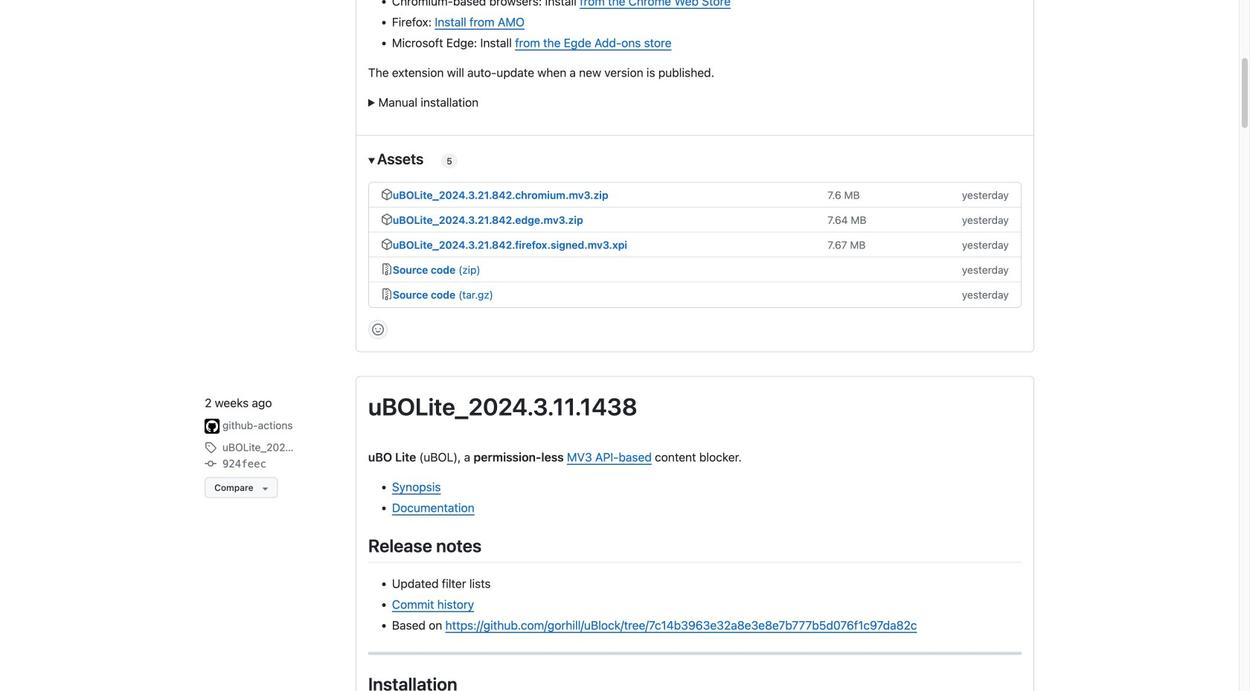 Task type: vqa. For each thing, say whether or not it's contained in the screenshot.
topmost gear image
no



Task type: locate. For each thing, give the bounding box(es) containing it.
2 vertical spatial package image
[[381, 239, 393, 250]]

package image
[[381, 189, 393, 201], [381, 214, 393, 225], [381, 239, 393, 250]]

1 vertical spatial package image
[[381, 214, 393, 225]]

3 package image from the top
[[381, 239, 393, 250]]

0 vertical spatial package image
[[381, 189, 393, 201]]

commit image
[[205, 458, 217, 470]]

add or remove reactions image
[[372, 324, 384, 336]]



Task type: describe. For each thing, give the bounding box(es) containing it.
triangle down image
[[259, 483, 271, 495]]

file zip image
[[381, 288, 393, 300]]

add or remove reactions element
[[368, 320, 388, 339]]

1 package image from the top
[[381, 189, 393, 201]]

tag image
[[205, 442, 217, 454]]

file zip image
[[381, 263, 393, 275]]

@github actions image
[[205, 419, 220, 434]]

2 package image from the top
[[381, 214, 393, 225]]



